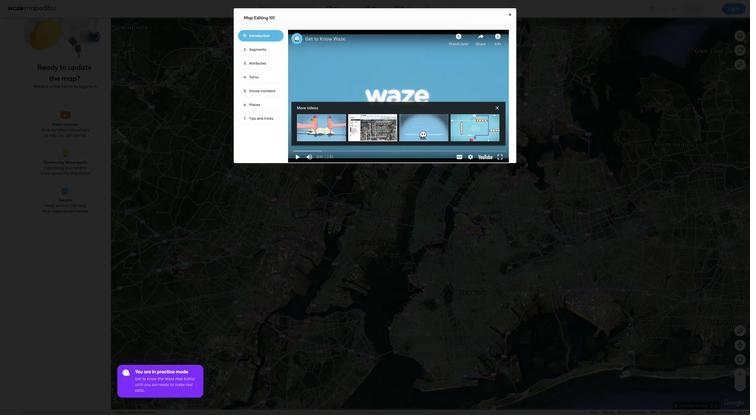 Task type: locate. For each thing, give the bounding box(es) containing it.
and
[[257, 116, 264, 121]]

6. places
[[244, 103, 260, 107]]

map
[[244, 15, 253, 20]]

4.
[[244, 75, 247, 79]]

2. segments
[[244, 47, 266, 52]]

introduction
[[249, 34, 270, 38]]

tips and tricks
[[249, 116, 274, 121]]

3.
[[244, 61, 247, 65]]

7.
[[244, 117, 246, 121]]

5.
[[244, 89, 247, 93]]

tricks
[[264, 116, 274, 121]]

turns
[[249, 75, 259, 79]]

4. turns
[[244, 75, 259, 79]]

editing
[[254, 15, 269, 20]]



Task type: describe. For each thing, give the bounding box(es) containing it.
numbers
[[261, 89, 276, 93]]

segments
[[249, 47, 266, 52]]

5. house numbers
[[244, 89, 276, 93]]

2.
[[244, 48, 247, 52]]

places
[[249, 103, 260, 107]]

map editing 101
[[244, 15, 275, 20]]

tips
[[249, 116, 256, 121]]

3. attributes
[[244, 61, 266, 65]]

attributes
[[249, 61, 266, 65]]

house
[[249, 89, 260, 93]]

101
[[269, 15, 275, 20]]

6.
[[244, 103, 247, 107]]



Task type: vqa. For each thing, say whether or not it's contained in the screenshot.


